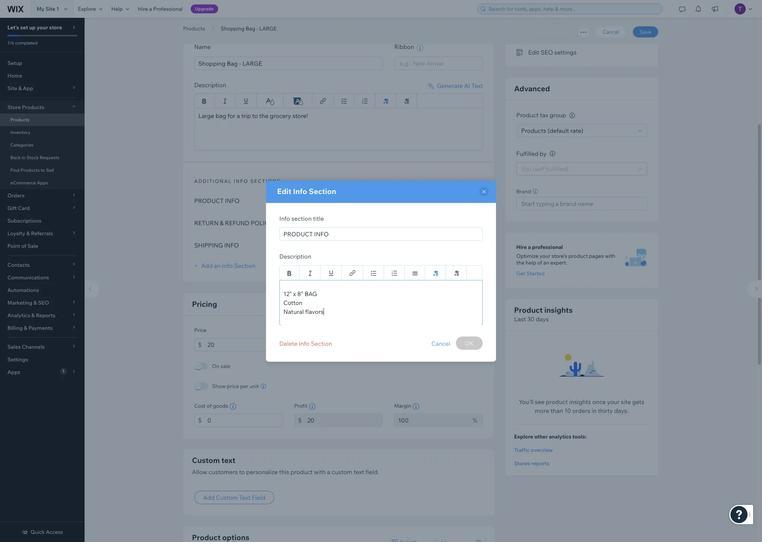 Task type: vqa. For each thing, say whether or not it's contained in the screenshot.
an Set Up Automation
no



Task type: locate. For each thing, give the bounding box(es) containing it.
hire for hire a professional
[[138, 6, 148, 12]]

this down 'coupon'
[[554, 34, 564, 41]]

info inside button
[[299, 340, 309, 347]]

section
[[291, 215, 312, 222]]

product inside button
[[565, 34, 587, 41]]

an
[[543, 260, 549, 266], [214, 262, 221, 269]]

professional
[[153, 6, 183, 12]]

pricing
[[192, 299, 217, 309]]

1 vertical spatial your
[[540, 253, 550, 260]]

products
[[183, 25, 205, 32], [22, 104, 44, 111], [10, 117, 29, 122], [521, 127, 546, 134], [21, 167, 40, 173]]

products link
[[179, 25, 209, 32], [0, 114, 85, 126]]

find products to sell link
[[0, 164, 85, 177]]

0 horizontal spatial to
[[41, 167, 45, 173]]

add custom text field
[[203, 494, 265, 501]]

2 vertical spatial your
[[607, 398, 620, 406]]

0 horizontal spatial 12"
[[283, 290, 292, 297]]

1 horizontal spatial to
[[239, 468, 245, 476]]

with right pages
[[605, 253, 615, 260]]

cost
[[194, 402, 206, 409]]

sidebar element
[[0, 18, 85, 542]]

edit option link image
[[392, 540, 399, 542]]

site
[[46, 6, 55, 12]]

0 vertical spatial bag
[[319, 197, 332, 204]]

profit
[[294, 402, 308, 409]]

this
[[554, 34, 564, 41], [279, 468, 289, 476]]

up
[[29, 24, 36, 31]]

add an info section
[[200, 262, 255, 269]]

edit for edit seo settings
[[528, 49, 539, 56]]

0 vertical spatial the
[[259, 112, 268, 119]]

get
[[516, 270, 525, 277]]

thirty
[[598, 407, 613, 415]]

info down shipping info
[[222, 262, 233, 269]]

0 horizontal spatial text
[[239, 494, 251, 501]]

1 vertical spatial cotton
[[283, 299, 302, 306]]

other
[[534, 434, 548, 440]]

the left grocery
[[259, 112, 268, 119]]

to left sell on the left top of the page
[[41, 167, 45, 173]]

info up add an info section
[[224, 241, 239, 249]]

edit left seo
[[528, 49, 539, 56]]

0 vertical spatial to
[[252, 112, 258, 119]]

overview
[[531, 447, 553, 454]]

0 horizontal spatial the
[[259, 112, 268, 119]]

of right the "help"
[[537, 260, 542, 266]]

this inside button
[[554, 34, 564, 41]]

hire right help button
[[138, 6, 148, 12]]

in right back
[[22, 155, 26, 160]]

1 vertical spatial bag
[[305, 290, 317, 297]]

you'll
[[519, 398, 533, 406]]

create
[[528, 19, 547, 26]]

info tooltip image right "by" at the top of the page
[[550, 151, 555, 157]]

bag right x 8"
[[305, 290, 317, 297]]

product left options
[[192, 533, 221, 542]]

0 vertical spatial info
[[214, 24, 229, 30]]

1 vertical spatial of
[[537, 260, 542, 266]]

12" inside 12" x 8" bag cotton natural flavors
[[283, 290, 292, 297]]

2 horizontal spatial your
[[607, 398, 620, 406]]

info tooltip image
[[569, 113, 575, 118], [309, 403, 316, 410]]

your inside 'you'll see product insights once your site gets more than 10 orders in thirty days.'
[[607, 398, 620, 406]]

ecommerce apps
[[10, 180, 48, 186]]

0 vertical spatial section
[[309, 186, 336, 196]]

find
[[10, 167, 20, 173]]

(default
[[548, 127, 569, 134]]

you'll see product insights once your site gets more than 10 orders in thirty days.
[[519, 398, 644, 415]]

custom
[[192, 455, 220, 465], [216, 494, 238, 501]]

help button
[[107, 0, 133, 18]]

flavors
[[375, 197, 393, 204], [305, 308, 324, 315]]

1 horizontal spatial cancel
[[603, 29, 619, 35]]

2 horizontal spatial to
[[252, 112, 258, 119]]

1 horizontal spatial text
[[472, 82, 483, 89]]

custom up allow
[[192, 455, 220, 465]]

0 vertical spatial with
[[605, 253, 615, 260]]

false text field
[[279, 280, 483, 325]]

products right store
[[22, 104, 44, 111]]

on sale
[[212, 363, 230, 369]]

1 horizontal spatial the
[[516, 260, 524, 266]]

1 vertical spatial edit
[[277, 186, 291, 196]]

for
[[228, 112, 235, 119]]

product options
[[192, 533, 249, 542]]

12" left x
[[298, 197, 306, 204]]

None text field
[[307, 414, 383, 427], [394, 414, 469, 427], [307, 414, 383, 427], [394, 414, 469, 427]]

text left the "field"
[[239, 494, 251, 501]]

cotton down x 8"
[[283, 299, 302, 306]]

12" left x 8"
[[283, 290, 292, 297]]

None text field
[[207, 338, 283, 351], [207, 414, 283, 427], [207, 338, 283, 351], [207, 414, 283, 427]]

products link down store products
[[0, 114, 85, 126]]

1 vertical spatial with
[[314, 468, 326, 476]]

you
[[521, 165, 532, 173]]

the inside optimize your store's product pages with the help of an expert.
[[516, 260, 524, 266]]

1 vertical spatial add
[[203, 494, 215, 501]]

product left tax
[[516, 111, 539, 119]]

categories link
[[0, 139, 85, 151]]

12" inside form
[[298, 197, 306, 204]]

shipping info
[[194, 241, 239, 249]]

flavors up delete info section
[[305, 308, 324, 315]]

add inside add custom text field button
[[203, 494, 215, 501]]

2 vertical spatial of
[[207, 402, 212, 409]]

info right delete
[[299, 340, 309, 347]]

your inside sidebar element
[[37, 24, 48, 31]]

text left field.
[[354, 468, 364, 476]]

2 vertical spatial to
[[239, 468, 245, 476]]

cotton
[[333, 197, 352, 204], [283, 299, 302, 306]]

the for grocery
[[259, 112, 268, 119]]

1 horizontal spatial description
[[279, 253, 311, 260]]

help
[[526, 260, 536, 266]]

explore up traffic
[[514, 434, 533, 440]]

store
[[7, 104, 21, 111]]

0 vertical spatial of
[[21, 243, 26, 249]]

0 vertical spatial 12"
[[298, 197, 306, 204]]

form
[[81, 0, 762, 542]]

price
[[194, 327, 207, 333]]

edit
[[528, 49, 539, 56], [277, 186, 291, 196]]

text
[[221, 455, 235, 465], [354, 468, 364, 476]]

1 vertical spatial cancel
[[431, 340, 450, 347]]

1 horizontal spatial edit
[[528, 49, 539, 56]]

1 horizontal spatial with
[[605, 253, 615, 260]]

1 horizontal spatial of
[[207, 402, 212, 409]]

0 vertical spatial flavors
[[375, 197, 393, 204]]

product
[[194, 197, 224, 204]]

info left sections
[[234, 178, 248, 184]]

edit for edit info section
[[277, 186, 291, 196]]

12" for 12" x 8" bag  cotton  natural flavors
[[298, 197, 306, 204]]

$ down profit
[[298, 417, 302, 424]]

1 horizontal spatial flavors
[[375, 197, 393, 204]]

0 vertical spatial custom
[[192, 455, 220, 465]]

1 vertical spatial cancel button
[[431, 336, 450, 350]]

name
[[194, 43, 211, 51]]

custom down customers
[[216, 494, 238, 501]]

of inside sidebar element
[[21, 243, 26, 249]]

shopping bag - large
[[221, 25, 277, 32]]

gets
[[632, 398, 644, 406]]

0 horizontal spatial cancel
[[431, 340, 450, 347]]

setup link
[[0, 57, 85, 69]]

of
[[21, 243, 26, 249], [537, 260, 542, 266], [207, 402, 212, 409]]

product up 30
[[514, 306, 543, 315]]

products inside dropdown button
[[22, 104, 44, 111]]

insights inside 'you'll see product insights once your site gets more than 10 orders in thirty days.'
[[569, 398, 591, 406]]

cancel inside button
[[603, 29, 619, 35]]

0 horizontal spatial natural
[[283, 308, 304, 315]]

1 vertical spatial text
[[354, 468, 364, 476]]

in down once
[[592, 407, 597, 415]]

add down shipping
[[201, 262, 213, 269]]

generate ai text
[[437, 82, 483, 89]]

1 vertical spatial flavors
[[305, 308, 324, 315]]

product inside optimize your store's product pages with the help of an expert.
[[569, 253, 588, 260]]

cost of goods
[[194, 402, 228, 409]]

0 horizontal spatial products link
[[0, 114, 85, 126]]

0 vertical spatial description
[[194, 81, 226, 88]]

1 vertical spatial natural
[[283, 308, 304, 315]]

cancel button left the ok button
[[431, 336, 450, 350]]

an down shipping info
[[214, 262, 221, 269]]

1 horizontal spatial bag
[[319, 197, 332, 204]]

product for product tax group
[[516, 111, 539, 119]]

0 horizontal spatial edit
[[277, 186, 291, 196]]

edit inside button
[[528, 49, 539, 56]]

1 horizontal spatial natural
[[353, 197, 374, 204]]

$ for %
[[298, 417, 302, 424]]

large bag for a trip to the grocery store!
[[198, 112, 308, 119]]

info down additional info sections
[[225, 197, 240, 204]]

0 vertical spatial cancel button
[[596, 26, 626, 37]]

0 vertical spatial edit
[[528, 49, 539, 56]]

natural inside form
[[353, 197, 374, 204]]

info tooltip image for fulfilled by
[[550, 151, 555, 157]]

0 vertical spatial add
[[201, 262, 213, 269]]

info tooltip image right margin
[[413, 403, 419, 410]]

info for basic
[[214, 24, 229, 30]]

section inside button
[[311, 340, 332, 347]]

quick access
[[31, 529, 63, 535]]

insights up days
[[544, 306, 573, 315]]

your right the up
[[37, 24, 48, 31]]

2 horizontal spatial info tooltip image
[[550, 151, 555, 157]]

apps
[[37, 180, 48, 186]]

info right basic
[[214, 24, 229, 30]]

info left section
[[279, 215, 290, 222]]

large
[[198, 112, 214, 119]]

1 horizontal spatial cancel button
[[596, 26, 626, 37]]

0 horizontal spatial text
[[221, 455, 235, 465]]

a left custom
[[327, 468, 330, 476]]

0 vertical spatial hire
[[138, 6, 148, 12]]

add for add custom text field
[[203, 494, 215, 501]]

ok
[[465, 339, 474, 347]]

flavors up e.g., tech specs text box
[[375, 197, 393, 204]]

products link up the name at the top left of page
[[179, 25, 209, 32]]

0 vertical spatial product
[[516, 111, 539, 119]]

explore right 1
[[78, 6, 96, 12]]

1 horizontal spatial explore
[[514, 434, 533, 440]]

1 vertical spatial to
[[41, 167, 45, 173]]

let's
[[7, 24, 19, 31]]

$ down price
[[198, 341, 202, 348]]

0 horizontal spatial in
[[22, 155, 26, 160]]

an left expert.
[[543, 260, 549, 266]]

automations
[[7, 287, 39, 294]]

0 horizontal spatial this
[[279, 468, 289, 476]]

a right for
[[237, 112, 240, 119]]

1 vertical spatial hire
[[516, 244, 527, 251]]

fulfilled by
[[516, 150, 547, 157]]

of right cost
[[207, 402, 212, 409]]

quick access button
[[22, 529, 63, 535]]

find products to sell
[[10, 167, 54, 173]]

e.g., Tech Specs text field
[[279, 227, 483, 241]]

info tooltip image right profit
[[309, 403, 316, 410]]

12" for 12" x 8" bag cotton natural flavors
[[283, 290, 292, 297]]

0 horizontal spatial with
[[314, 468, 326, 476]]

text right ai
[[472, 82, 483, 89]]

an inside optimize your store's product pages with the help of an expert.
[[543, 260, 549, 266]]

cancel button left save button
[[596, 26, 626, 37]]

the for help
[[516, 260, 524, 266]]

0 vertical spatial your
[[37, 24, 48, 31]]

delete
[[279, 340, 297, 347]]

x 8"
[[293, 290, 303, 297]]

promote image
[[516, 34, 524, 41]]

product for product options
[[192, 533, 221, 542]]

0 horizontal spatial of
[[21, 243, 26, 249]]

1 horizontal spatial products link
[[179, 25, 209, 32]]

0 horizontal spatial explore
[[78, 6, 96, 12]]

1 vertical spatial explore
[[514, 434, 533, 440]]

0 vertical spatial cotton
[[333, 197, 352, 204]]

a inside custom text allow customers to personalize this product with a custom text field.
[[327, 468, 330, 476]]

the left the "help"
[[516, 260, 524, 266]]

access
[[46, 529, 63, 535]]

basic info
[[194, 24, 229, 30]]

this right personalize
[[279, 468, 289, 476]]

info tooltip image right goods
[[230, 403, 236, 410]]

than
[[551, 407, 563, 415]]

0 vertical spatial text
[[221, 455, 235, 465]]

1 vertical spatial info tooltip image
[[309, 403, 316, 410]]

of left sale
[[21, 243, 26, 249]]

0 vertical spatial text
[[472, 82, 483, 89]]

product inside product insights last 30 days
[[514, 306, 543, 315]]

(self
[[533, 165, 545, 173]]

0 vertical spatial info tooltip image
[[569, 113, 575, 118]]

hire inside form
[[516, 244, 527, 251]]

subscriptions link
[[0, 214, 85, 227]]

info tooltip image
[[550, 151, 555, 157], [230, 403, 236, 410], [413, 403, 419, 410]]

description
[[194, 81, 226, 88], [279, 253, 311, 260]]

text for ai
[[472, 82, 483, 89]]

0 horizontal spatial info tooltip image
[[230, 403, 236, 410]]

cancel left save button
[[603, 29, 619, 35]]

description inside form
[[194, 81, 226, 88]]

0 vertical spatial insights
[[544, 306, 573, 315]]

1 horizontal spatial hire
[[516, 244, 527, 251]]

12" x 8" bag cotton natural flavors
[[283, 290, 324, 315]]

info
[[225, 197, 240, 204], [224, 241, 239, 249]]

0 horizontal spatial hire
[[138, 6, 148, 12]]

add down allow
[[203, 494, 215, 501]]

0 horizontal spatial your
[[37, 24, 48, 31]]

2 vertical spatial product
[[192, 533, 221, 542]]

section down shipping info
[[234, 262, 255, 269]]

natural
[[353, 197, 374, 204], [283, 308, 304, 315]]

1 horizontal spatial this
[[554, 34, 564, 41]]

cotton right the 8"
[[333, 197, 352, 204]]

1 vertical spatial info
[[224, 241, 239, 249]]

2 vertical spatial section
[[311, 340, 332, 347]]

1
[[56, 6, 59, 12]]

explore for explore
[[78, 6, 96, 12]]

1 vertical spatial insights
[[569, 398, 591, 406]]

your up thirty
[[607, 398, 620, 406]]

0 horizontal spatial flavors
[[305, 308, 324, 315]]

sale
[[27, 243, 38, 249]]

%
[[473, 417, 477, 424]]

store's
[[552, 253, 567, 260]]

1 horizontal spatial your
[[540, 253, 550, 260]]

insights up orders
[[569, 398, 591, 406]]

1 vertical spatial product
[[514, 306, 543, 315]]

1 horizontal spatial info tooltip image
[[413, 403, 419, 410]]

cancel left the ok button
[[431, 340, 450, 347]]

sections
[[250, 178, 281, 184]]

section up the 8"
[[309, 186, 336, 196]]

1 vertical spatial 12"
[[283, 290, 292, 297]]

0 vertical spatial info
[[225, 197, 240, 204]]

get started link
[[516, 270, 545, 277]]

to inside custom text allow customers to personalize this product with a custom text field.
[[239, 468, 245, 476]]

sell
[[46, 167, 54, 173]]

edit down sections
[[277, 186, 291, 196]]

hire up the optimize
[[516, 244, 527, 251]]

to right customers
[[239, 468, 245, 476]]

product
[[565, 34, 587, 41], [569, 253, 588, 260], [546, 398, 568, 406], [291, 468, 313, 476]]

0 horizontal spatial info
[[214, 24, 229, 30]]

subscriptions
[[7, 217, 41, 224]]

0 horizontal spatial description
[[194, 81, 226, 88]]

to right "trip"
[[252, 112, 258, 119]]

section for delete info section
[[311, 340, 332, 347]]

store
[[49, 24, 62, 31]]

0 vertical spatial this
[[554, 34, 564, 41]]

products up inventory at the left top
[[10, 117, 29, 122]]

with left custom
[[314, 468, 326, 476]]

the inside text field
[[259, 112, 268, 119]]

info tooltip image for margin
[[413, 403, 419, 410]]

bag right the 8"
[[319, 197, 332, 204]]

info tooltip image right "group" at top right
[[569, 113, 575, 118]]

section right delete
[[311, 340, 332, 347]]

ecommerce
[[10, 180, 36, 186]]

text for custom
[[239, 494, 251, 501]]

text up customers
[[221, 455, 235, 465]]

custom inside button
[[216, 494, 238, 501]]

optimize
[[516, 253, 539, 260]]

return & refund policy
[[194, 219, 273, 227]]

settings
[[554, 49, 577, 56]]

1 vertical spatial in
[[592, 407, 597, 415]]

point
[[7, 243, 20, 249]]

0 vertical spatial explore
[[78, 6, 96, 12]]

1 vertical spatial the
[[516, 260, 524, 266]]

your down professional
[[540, 253, 550, 260]]



Task type: describe. For each thing, give the bounding box(es) containing it.
products (default rate)
[[521, 127, 583, 134]]

$ for on sale
[[198, 341, 202, 348]]

your inside optimize your store's product pages with the help of an expert.
[[540, 253, 550, 260]]

inventory
[[10, 129, 30, 135]]

basic
[[194, 24, 212, 30]]

price
[[227, 383, 239, 389]]

ok button
[[456, 336, 483, 350]]

0 horizontal spatial cancel button
[[431, 336, 450, 350]]

upgrade
[[195, 6, 214, 12]]

promote this product
[[528, 34, 587, 41]]

0 horizontal spatial info tooltip image
[[309, 403, 316, 410]]

with inside custom text allow customers to personalize this product with a custom text field.
[[314, 468, 326, 476]]

explore for explore other analytics tools:
[[514, 434, 533, 440]]

of inside optimize your store's product pages with the help of an expert.
[[537, 260, 542, 266]]

bag inside form
[[319, 197, 332, 204]]

add an info section link
[[194, 262, 255, 269]]

promote
[[528, 34, 552, 41]]

this inside custom text allow customers to personalize this product with a custom text field.
[[279, 468, 289, 476]]

pages
[[589, 253, 604, 260]]

with inside optimize your store's product pages with the help of an expert.
[[605, 253, 615, 260]]

info tooltip image for cost of goods
[[230, 403, 236, 410]]

show price per unit
[[212, 383, 259, 389]]

1 vertical spatial section
[[234, 262, 255, 269]]

save
[[640, 29, 651, 35]]

field.
[[366, 468, 379, 476]]

info for product info
[[225, 197, 240, 204]]

of for sale
[[21, 243, 26, 249]]

days
[[536, 316, 549, 323]]

categories
[[10, 142, 33, 148]]

in inside 'you'll see product insights once your site gets more than 10 orders in thirty days.'
[[592, 407, 597, 415]]

settings link
[[0, 353, 85, 366]]

reports
[[531, 460, 549, 467]]

form containing advanced
[[81, 0, 762, 542]]

flavors inside form
[[375, 197, 393, 204]]

1 horizontal spatial cotton
[[333, 197, 352, 204]]

product inside 'you'll see product insights once your site gets more than 10 orders in thirty days.'
[[546, 398, 568, 406]]

traffic overview
[[514, 447, 553, 454]]

a up the optimize
[[528, 244, 531, 251]]

store products button
[[0, 101, 85, 114]]

add custom text field button
[[194, 491, 274, 504]]

cancel for the left the cancel button
[[431, 340, 450, 347]]

automations link
[[0, 284, 85, 296]]

allow
[[192, 468, 207, 476]]

to inside text field
[[252, 112, 258, 119]]

Select box search field
[[400, 57, 477, 70]]

Add a product name text field
[[194, 57, 383, 70]]

&
[[220, 219, 224, 227]]

0 horizontal spatial an
[[214, 262, 221, 269]]

add for add an info section
[[201, 262, 213, 269]]

create coupon
[[528, 19, 569, 26]]

seo
[[541, 49, 553, 56]]

custom inside custom text allow customers to personalize this product with a custom text field.
[[192, 455, 220, 465]]

promote coupon image
[[516, 19, 524, 26]]

product info
[[194, 197, 240, 204]]

site
[[621, 398, 631, 406]]

info up section
[[293, 186, 307, 196]]

flavors inside 12" x 8" bag cotton natural flavors
[[305, 308, 324, 315]]

goods
[[213, 402, 228, 409]]

of for goods
[[207, 402, 212, 409]]

product inside custom text allow customers to personalize this product with a custom text field.
[[291, 468, 313, 476]]

to inside sidebar element
[[41, 167, 45, 173]]

Start typing a brand name field
[[519, 198, 644, 210]]

section for edit info section
[[309, 186, 336, 196]]

my
[[37, 6, 44, 12]]

products down the product tax group in the top of the page
[[521, 127, 546, 134]]

cancel for the top the cancel button
[[603, 29, 619, 35]]

8"
[[312, 197, 318, 204]]

30
[[527, 316, 535, 323]]

info for shipping info
[[224, 241, 239, 249]]

bag inside 12" x 8" bag cotton natural flavors
[[305, 290, 317, 297]]

traffic
[[514, 447, 530, 454]]

seo settings image
[[516, 49, 524, 56]]

on
[[212, 363, 219, 369]]

in inside "link"
[[22, 155, 26, 160]]

natural inside 12" x 8" bag cotton natural flavors
[[283, 308, 304, 315]]

fulfilled)
[[546, 165, 569, 173]]

insights inside product insights last 30 days
[[544, 306, 573, 315]]

unit
[[250, 383, 259, 389]]

Search for tools, apps, help & more... field
[[486, 4, 660, 14]]

products up the name at the top left of page
[[183, 25, 205, 32]]

field
[[252, 494, 265, 501]]

a left professional
[[149, 6, 152, 12]]

fulfilled
[[516, 150, 538, 157]]

completed
[[15, 40, 37, 46]]

false text field
[[194, 108, 483, 150]]

title
[[313, 215, 324, 222]]

professional
[[532, 244, 563, 251]]

$ down cost
[[198, 417, 202, 424]]

delete info section
[[279, 340, 332, 347]]

policy
[[251, 219, 273, 227]]

personalize
[[246, 468, 278, 476]]

point of sale
[[7, 243, 38, 249]]

1 vertical spatial description
[[279, 253, 311, 260]]

custom text allow customers to personalize this product with a custom text field.
[[192, 455, 379, 476]]

large
[[259, 25, 277, 32]]

you (self fulfilled)
[[521, 165, 569, 173]]

ecommerce apps link
[[0, 177, 85, 189]]

grocery
[[270, 112, 291, 119]]

optimize your store's product pages with the help of an expert.
[[516, 253, 615, 266]]

info section title
[[279, 215, 324, 222]]

hire for hire a professional
[[516, 244, 527, 251]]

products up ecommerce apps
[[21, 167, 40, 173]]

set
[[20, 24, 28, 31]]

1 horizontal spatial info tooltip image
[[569, 113, 575, 118]]

by
[[540, 150, 547, 157]]

cotton inside 12" x 8" bag cotton natural flavors
[[283, 299, 302, 306]]

stores
[[514, 460, 530, 467]]

back
[[10, 155, 21, 160]]

1/6
[[7, 40, 14, 46]]

1 vertical spatial products link
[[0, 114, 85, 126]]

product for product insights last 30 days
[[514, 306, 543, 315]]

ai
[[464, 82, 470, 89]]

additional info sections
[[194, 178, 281, 184]]

store products
[[7, 104, 44, 111]]

hire a professional
[[138, 6, 183, 12]]

help
[[111, 6, 123, 12]]

tools:
[[573, 434, 587, 440]]

hire a professional link
[[133, 0, 187, 18]]

edit seo settings
[[528, 49, 577, 56]]

explore other analytics tools:
[[514, 434, 587, 440]]

let's set up your store
[[7, 24, 62, 31]]

home
[[7, 72, 22, 79]]

get started
[[516, 270, 545, 277]]

12" x 8" bag  cotton  natural flavors
[[298, 197, 393, 204]]

analytics
[[549, 434, 571, 440]]

started
[[527, 270, 545, 277]]

return
[[194, 219, 218, 227]]

trip
[[241, 112, 251, 119]]

create coupon button
[[516, 17, 569, 28]]

margin
[[394, 402, 411, 409]]

info for additional
[[234, 178, 248, 184]]

shopping
[[221, 25, 245, 32]]

a inside text field
[[237, 112, 240, 119]]

product tax group
[[516, 111, 568, 119]]



